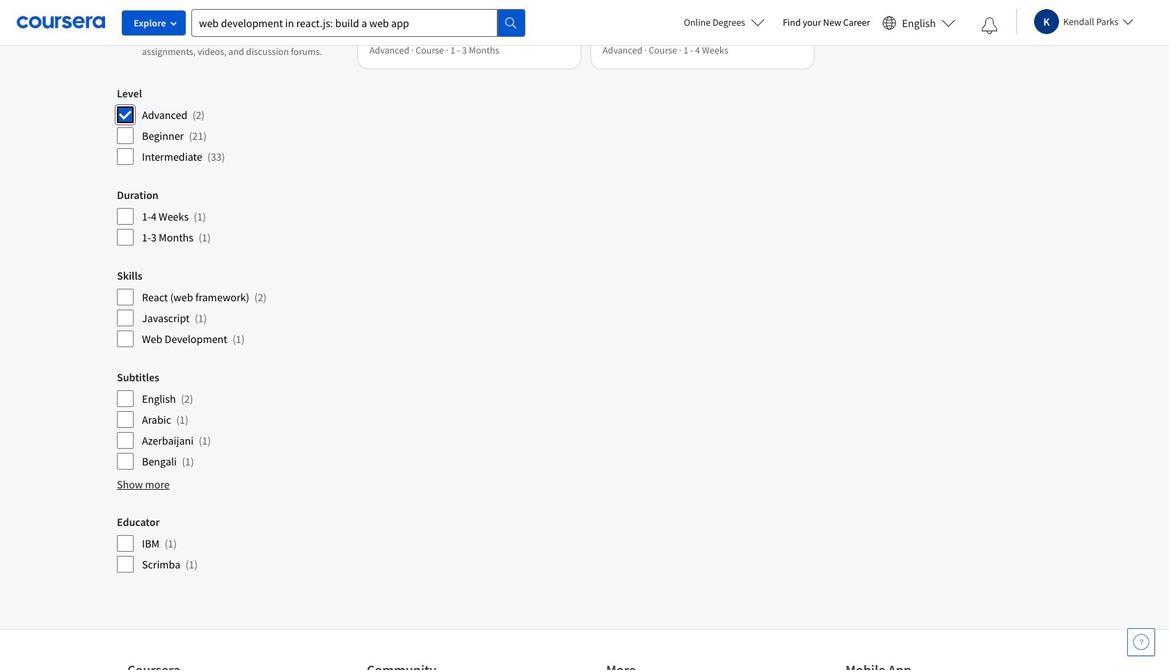 Task type: describe. For each thing, give the bounding box(es) containing it.
2 group from the top
[[117, 86, 345, 166]]

3 group from the top
[[117, 188, 345, 247]]

help center image
[[1133, 634, 1150, 651]]

6 group from the top
[[117, 515, 345, 574]]

5 group from the top
[[117, 370, 345, 471]]



Task type: locate. For each thing, give the bounding box(es) containing it.
1 group from the top
[[117, 0, 345, 64]]

None search field
[[191, 9, 526, 37]]

4 group from the top
[[117, 269, 345, 348]]

coursera image
[[17, 11, 105, 34]]

group
[[117, 0, 345, 64], [117, 86, 345, 166], [117, 188, 345, 247], [117, 269, 345, 348], [117, 370, 345, 471], [117, 515, 345, 574]]

What do you want to learn? text field
[[191, 9, 498, 37]]



Task type: vqa. For each thing, say whether or not it's contained in the screenshot.
fourth "group" from the bottom
yes



